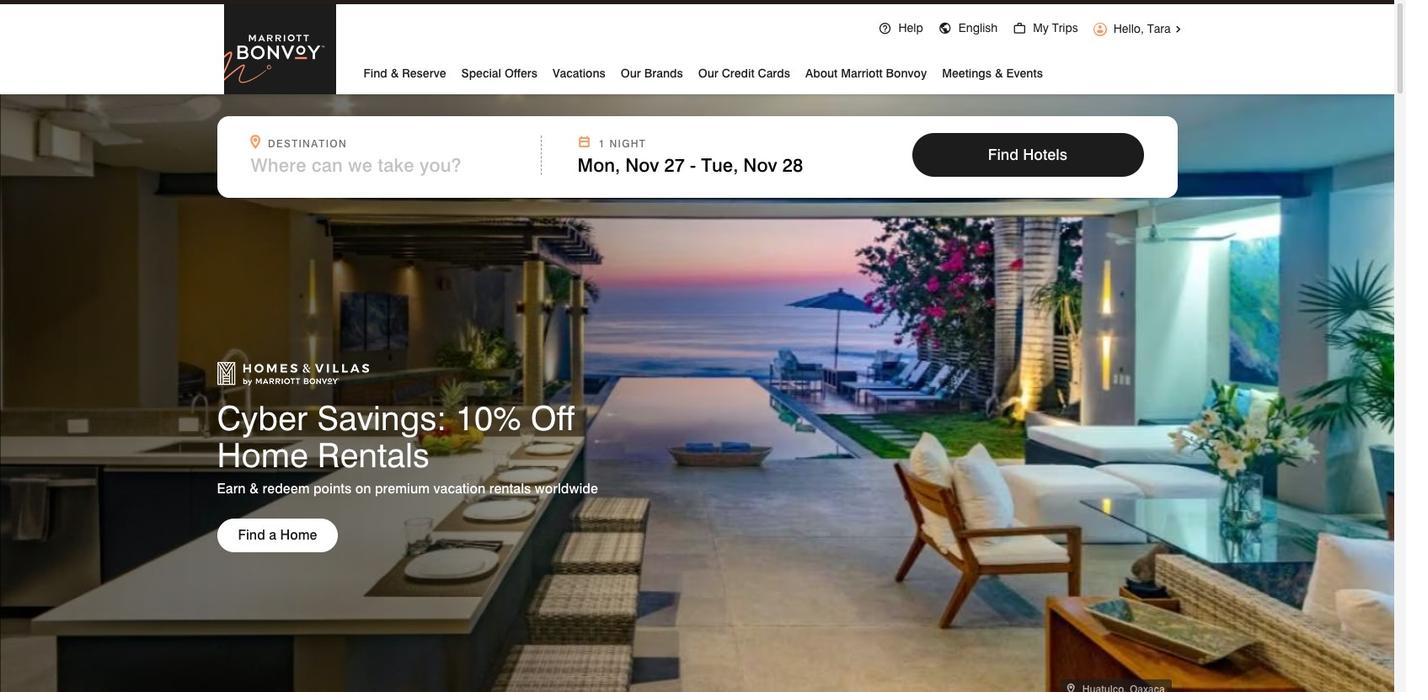 Task type: vqa. For each thing, say whether or not it's contained in the screenshot.
trigger 'icon'
no



Task type: locate. For each thing, give the bounding box(es) containing it.
0 horizontal spatial round image
[[879, 22, 892, 35]]

1 horizontal spatial round image
[[1013, 22, 1027, 35]]

& right earn
[[250, 481, 259, 497]]

find left 'a'
[[238, 528, 265, 544]]

home right 'a'
[[280, 528, 317, 544]]

2 round image from the left
[[1013, 22, 1027, 35]]

find inside find hotels button
[[989, 146, 1019, 164]]

1 horizontal spatial &
[[391, 67, 399, 80]]

location image
[[1068, 684, 1080, 693]]

1 our from the left
[[621, 67, 641, 80]]

reserve
[[402, 67, 446, 80]]

bonvoy
[[886, 67, 927, 80]]

round image inside hello, tara link
[[1094, 23, 1107, 36]]

our credit cards
[[699, 67, 791, 80]]

2 vertical spatial find
[[238, 528, 265, 544]]

0 vertical spatial home
[[217, 435, 308, 475]]

home up redeem
[[217, 435, 308, 475]]

events
[[1007, 67, 1043, 80]]

0 horizontal spatial find
[[238, 528, 265, 544]]

marriott
[[841, 67, 883, 80]]

2 horizontal spatial &
[[995, 67, 1004, 80]]

round image left hello,
[[1094, 23, 1107, 36]]

0 horizontal spatial round image
[[939, 22, 952, 35]]

1 vertical spatial home
[[280, 528, 317, 544]]

2 our from the left
[[699, 67, 719, 80]]

& for meetings
[[995, 67, 1004, 80]]

find a home link
[[217, 519, 338, 553]]

home
[[217, 435, 308, 475], [280, 528, 317, 544]]

rentals
[[318, 435, 430, 475]]

find for find a home
[[238, 528, 265, 544]]

& inside 'find & reserve' dropdown button
[[391, 67, 399, 80]]

1 horizontal spatial find
[[364, 67, 388, 80]]

10%
[[456, 398, 522, 438]]

1 horizontal spatial nov
[[744, 154, 778, 176]]

our
[[621, 67, 641, 80], [699, 67, 719, 80]]

find inside find a home link
[[238, 528, 265, 544]]

round image
[[879, 22, 892, 35], [1094, 23, 1107, 36]]

round image for english
[[939, 22, 952, 35]]

brands
[[645, 67, 683, 80]]

round image left english
[[939, 22, 952, 35]]

premium
[[375, 481, 430, 497]]

destination field
[[251, 154, 531, 176]]

0 horizontal spatial our
[[621, 67, 641, 80]]

our inside dropdown button
[[621, 67, 641, 80]]

nov down night
[[626, 154, 659, 176]]

find left reserve
[[364, 67, 388, 80]]

about
[[806, 67, 838, 80]]

1 night mon, nov 27 - tue, nov 28
[[578, 137, 803, 176]]

english button
[[931, 2, 1006, 50]]

special offers button
[[461, 60, 538, 84]]

nov
[[626, 154, 659, 176], [744, 154, 778, 176]]

round image for my trips
[[1013, 22, 1027, 35]]

None search field
[[217, 116, 1178, 198]]

find
[[364, 67, 388, 80], [989, 146, 1019, 164], [238, 528, 265, 544]]

find hotels button
[[912, 133, 1144, 177]]

& inside meetings & events dropdown button
[[995, 67, 1004, 80]]

& left events
[[995, 67, 1004, 80]]

worldwide
[[535, 481, 598, 497]]

& inside cyber savings: 10% off home rentals earn & redeem points on premium vacation rentals worldwide
[[250, 481, 259, 497]]

vacation
[[434, 481, 486, 497]]

find for find hotels
[[989, 146, 1019, 164]]

&
[[391, 67, 399, 80], [995, 67, 1004, 80], [250, 481, 259, 497]]

round image for hello, tara
[[1094, 23, 1107, 36]]

tara
[[1148, 21, 1171, 35]]

find a home
[[238, 528, 317, 544]]

hello,
[[1114, 21, 1145, 35]]

mon,
[[578, 154, 620, 176]]

tue,
[[702, 154, 739, 176]]

round image left the my
[[1013, 22, 1027, 35]]

round image left help
[[879, 22, 892, 35]]

& left reserve
[[391, 67, 399, 80]]

1 horizontal spatial our
[[699, 67, 719, 80]]

special
[[461, 67, 502, 80]]

0 horizontal spatial &
[[250, 481, 259, 497]]

2 horizontal spatial find
[[989, 146, 1019, 164]]

trips
[[1053, 21, 1079, 35]]

27
[[665, 154, 685, 176]]

our left credit
[[699, 67, 719, 80]]

find left hotels
[[989, 146, 1019, 164]]

home inside cyber savings: 10% off home rentals earn & redeem points on premium vacation rentals worldwide
[[217, 435, 308, 475]]

none search field containing mon, nov 27 - tue, nov 28
[[217, 116, 1178, 198]]

round image inside english button
[[939, 22, 952, 35]]

cyber
[[217, 398, 308, 438]]

1 horizontal spatial round image
[[1094, 23, 1107, 36]]

round image for help
[[879, 22, 892, 35]]

our credit cards link
[[699, 60, 791, 84]]

round image inside my trips link
[[1013, 22, 1027, 35]]

0 vertical spatial find
[[364, 67, 388, 80]]

my trips
[[1034, 21, 1079, 35]]

about marriott bonvoy
[[806, 67, 927, 80]]

1 round image from the left
[[939, 22, 952, 35]]

28
[[783, 154, 803, 176]]

0 horizontal spatial nov
[[626, 154, 659, 176]]

english
[[959, 21, 998, 35]]

round image
[[939, 22, 952, 35], [1013, 22, 1027, 35]]

& for find
[[391, 67, 399, 80]]

find inside 'find & reserve' dropdown button
[[364, 67, 388, 80]]

our brands
[[621, 67, 683, 80]]

round image inside help link
[[879, 22, 892, 35]]

nov left 28 on the right of the page
[[744, 154, 778, 176]]

our left brands at left
[[621, 67, 641, 80]]

1 vertical spatial find
[[989, 146, 1019, 164]]

homes & villas by marriott bonvoy image
[[217, 362, 369, 386]]



Task type: describe. For each thing, give the bounding box(es) containing it.
night
[[610, 137, 647, 150]]

hello, tara
[[1114, 21, 1171, 35]]

cards
[[758, 67, 791, 80]]

on
[[355, 481, 371, 497]]

2 nov from the left
[[744, 154, 778, 176]]

redeem
[[263, 481, 310, 497]]

special offers
[[461, 67, 538, 80]]

earn
[[217, 481, 246, 497]]

find & reserve button
[[364, 60, 446, 84]]

1 nov from the left
[[626, 154, 659, 176]]

savings:
[[317, 398, 447, 438]]

rentals
[[489, 481, 531, 497]]

find hotels
[[989, 146, 1068, 164]]

vacations
[[553, 67, 606, 80]]

hotels
[[1023, 146, 1068, 164]]

help
[[899, 21, 924, 35]]

vacations button
[[553, 60, 606, 84]]

my
[[1034, 21, 1049, 35]]

help link
[[871, 2, 931, 50]]

destination
[[268, 137, 347, 150]]

our brands button
[[621, 60, 683, 84]]

meetings & events
[[943, 67, 1043, 80]]

our for our credit cards
[[699, 67, 719, 80]]

credit
[[722, 67, 755, 80]]

-
[[690, 154, 696, 176]]

find & reserve
[[364, 67, 446, 80]]

my trips link
[[1006, 2, 1086, 50]]

off
[[531, 398, 575, 438]]

meetings
[[943, 67, 992, 80]]

find for find & reserve
[[364, 67, 388, 80]]

a
[[269, 528, 277, 544]]

points
[[313, 481, 352, 497]]

1
[[599, 137, 606, 150]]

our for our brands
[[621, 67, 641, 80]]

cyber savings: 10% off home rentals earn & redeem points on premium vacation rentals worldwide
[[217, 398, 598, 497]]

offers
[[505, 67, 538, 80]]

about marriott bonvoy button
[[806, 60, 927, 84]]

hello, tara link
[[1086, 5, 1179, 47]]

meetings & events button
[[943, 60, 1043, 84]]

Destination text field
[[251, 154, 509, 176]]



